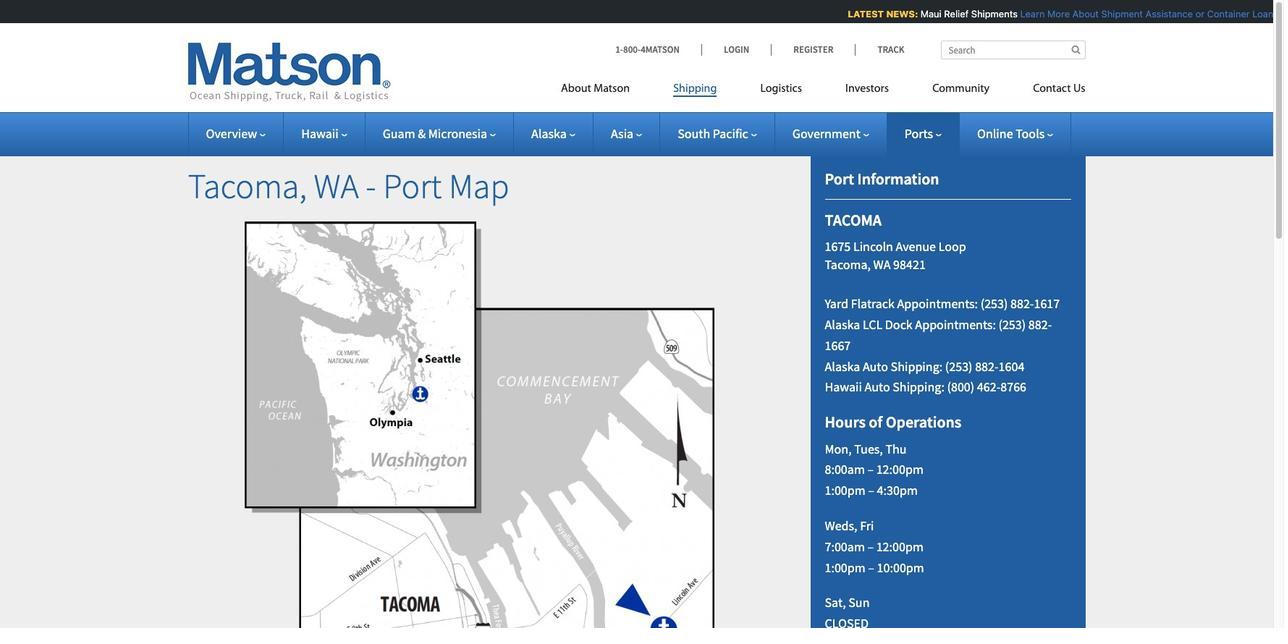 Task type: describe. For each thing, give the bounding box(es) containing it.
community
[[932, 83, 990, 95]]

1 vertical spatial (253)
[[999, 316, 1026, 333]]

news:
[[885, 8, 916, 20]]

track link
[[855, 43, 905, 56]]

asia link
[[611, 125, 642, 142]]

of
[[869, 412, 883, 432]]

yard
[[825, 295, 848, 312]]

contact
[[1033, 83, 1071, 95]]

98421
[[893, 257, 926, 273]]

operations
[[886, 412, 962, 432]]

search image
[[1072, 45, 1080, 54]]

community link
[[911, 76, 1011, 106]]

1-
[[615, 43, 623, 56]]

port information
[[825, 169, 939, 189]]

about inside top menu navigation
[[561, 83, 591, 95]]

investors
[[846, 83, 889, 95]]

south
[[678, 125, 710, 142]]

(800)
[[947, 379, 975, 396]]

login link
[[701, 43, 771, 56]]

shipments
[[970, 8, 1016, 20]]

0 vertical spatial alaska
[[531, 125, 567, 142]]

fri
[[860, 518, 874, 534]]

us
[[1073, 83, 1086, 95]]

government
[[793, 125, 861, 142]]

ports
[[905, 125, 933, 142]]

1 vertical spatial appointments:
[[915, 316, 996, 333]]

top menu navigation
[[561, 76, 1086, 106]]

Search search field
[[941, 41, 1086, 59]]

overview
[[206, 125, 257, 142]]

0 horizontal spatial port
[[383, 164, 442, 208]]

2 vertical spatial (253)
[[945, 358, 973, 375]]

port inside section
[[825, 169, 854, 189]]

more
[[1046, 8, 1068, 20]]

register link
[[771, 43, 855, 56]]

maui
[[919, 8, 940, 20]]

1 vertical spatial 882-
[[1029, 316, 1052, 333]]

guam & micronesia
[[383, 125, 487, 142]]

tools
[[1016, 125, 1045, 142]]

blue matson logo with ocean, shipping, truck, rail and logistics written beneath it. image
[[188, 43, 391, 102]]

login
[[724, 43, 749, 56]]

hawaii inside yard flatrack appointments: (253) 882-1617 alaska lcl dock appointments: (253) 882- 1667 alaska auto shipping: (253) 882-1604 hawaii auto shipping: (800) 462-8766
[[825, 379, 862, 396]]

hours of operations
[[825, 412, 962, 432]]

– down tues,
[[868, 461, 874, 478]]

shipment
[[1100, 8, 1141, 20]]

weds,
[[825, 518, 858, 534]]

0 horizontal spatial tacoma,
[[188, 164, 307, 208]]

learn more about shipment assistance or container loans > link
[[1019, 8, 1284, 20]]

1675
[[825, 238, 851, 255]]

1 vertical spatial auto
[[865, 379, 890, 396]]

8:00am
[[825, 461, 865, 478]]

shipping link
[[652, 76, 739, 106]]

– down fri
[[868, 538, 874, 555]]

2 vertical spatial alaska
[[825, 358, 860, 375]]

relief
[[942, 8, 967, 20]]

mon,
[[825, 441, 852, 457]]

>
[[1279, 8, 1284, 20]]

0 vertical spatial (253)
[[981, 295, 1008, 312]]

0 vertical spatial appointments:
[[897, 295, 978, 312]]

thu
[[886, 441, 907, 457]]

register
[[794, 43, 834, 56]]

0 vertical spatial 882-
[[1011, 295, 1034, 312]]

– left 10:00pm
[[868, 559, 874, 576]]

weds, fri 7:00am – 12:00pm 1:00pm – 10:00pm
[[825, 518, 924, 576]]

online tools
[[977, 125, 1045, 142]]

&
[[418, 125, 426, 142]]

information
[[857, 169, 939, 189]]

tacoma, wa - port map
[[188, 164, 509, 208]]

tues,
[[854, 441, 883, 457]]

tacoma
[[825, 210, 882, 230]]

8766
[[1001, 379, 1027, 396]]

– left 4:30pm
[[868, 482, 874, 499]]

lcl
[[863, 316, 883, 333]]

about matson link
[[561, 76, 652, 106]]

map
[[449, 164, 509, 208]]



Task type: vqa. For each thing, say whether or not it's contained in the screenshot.
rightmost the Pacific
no



Task type: locate. For each thing, give the bounding box(es) containing it.
micronesia
[[428, 125, 487, 142]]

7:00am
[[825, 538, 865, 555]]

guam & micronesia link
[[383, 125, 496, 142]]

logistics link
[[739, 76, 824, 106]]

882- down 1617 at the right of the page
[[1029, 316, 1052, 333]]

sun
[[849, 595, 870, 611]]

shipping:
[[891, 358, 943, 375], [893, 379, 945, 396]]

alaska down 1667
[[825, 358, 860, 375]]

None search field
[[941, 41, 1086, 59]]

about matson
[[561, 83, 630, 95]]

10:00pm
[[877, 559, 924, 576]]

track
[[878, 43, 905, 56]]

0 vertical spatial 1:00pm
[[825, 482, 866, 499]]

hawaii up the hours
[[825, 379, 862, 396]]

–
[[868, 461, 874, 478], [868, 482, 874, 499], [868, 538, 874, 555], [868, 559, 874, 576]]

1 vertical spatial wa
[[873, 257, 891, 273]]

1 vertical spatial 1:00pm
[[825, 559, 866, 576]]

logistics
[[760, 83, 802, 95]]

800-
[[623, 43, 641, 56]]

1 horizontal spatial wa
[[873, 257, 891, 273]]

1 vertical spatial shipping:
[[893, 379, 945, 396]]

government link
[[793, 125, 869, 142]]

1:00pm inside mon, tues, thu 8:00am – 12:00pm 1:00pm – 4:30pm
[[825, 482, 866, 499]]

(253) up 1604
[[999, 316, 1026, 333]]

0 horizontal spatial hawaii
[[301, 125, 339, 142]]

latest news: maui relief shipments learn more about shipment assistance or container loans >
[[846, 8, 1284, 20]]

alaska link
[[531, 125, 575, 142]]

lincoln
[[853, 238, 893, 255]]

1 vertical spatial about
[[561, 83, 591, 95]]

1617
[[1034, 295, 1060, 312]]

1-800-4matson
[[615, 43, 680, 56]]

882- up 1604
[[1011, 295, 1034, 312]]

2 12:00pm from the top
[[876, 538, 924, 555]]

1-800-4matson link
[[615, 43, 701, 56]]

sat, sun
[[825, 595, 870, 611]]

contact us
[[1033, 83, 1086, 95]]

section containing port information
[[792, 133, 1104, 628]]

tacoma, inside 1675 lincoln avenue loop tacoma, wa 98421
[[825, 257, 871, 273]]

learn
[[1019, 8, 1043, 20]]

appointments: up dock
[[897, 295, 978, 312]]

loop
[[939, 238, 966, 255]]

4matson
[[641, 43, 680, 56]]

appointments:
[[897, 295, 978, 312], [915, 316, 996, 333]]

1 horizontal spatial tacoma,
[[825, 257, 871, 273]]

0 vertical spatial hawaii
[[301, 125, 339, 142]]

2 vertical spatial 882-
[[975, 358, 999, 375]]

section
[[792, 133, 1104, 628]]

1:00pm inside "weds, fri 7:00am – 12:00pm 1:00pm – 10:00pm"
[[825, 559, 866, 576]]

auto down lcl
[[863, 358, 888, 375]]

12:00pm up 4:30pm
[[876, 461, 924, 478]]

tacoma, down overview link
[[188, 164, 307, 208]]

1 vertical spatial alaska
[[825, 316, 860, 333]]

1:00pm
[[825, 482, 866, 499], [825, 559, 866, 576]]

12:00pm up 10:00pm
[[876, 538, 924, 555]]

port right -
[[383, 164, 442, 208]]

shipping: up operations
[[893, 379, 945, 396]]

0 vertical spatial about
[[1071, 8, 1097, 20]]

appointments: right dock
[[915, 316, 996, 333]]

yard flatrack appointments: (253) 882-1617 alaska lcl dock appointments: (253) 882- 1667 alaska auto shipping: (253) 882-1604 hawaii auto shipping: (800) 462-8766
[[825, 295, 1060, 396]]

12:00pm inside mon, tues, thu 8:00am – 12:00pm 1:00pm – 4:30pm
[[876, 461, 924, 478]]

0 vertical spatial wa
[[314, 164, 359, 208]]

auto up of
[[865, 379, 890, 396]]

dock
[[885, 316, 913, 333]]

alaska down about matson
[[531, 125, 567, 142]]

overview link
[[206, 125, 266, 142]]

guam
[[383, 125, 415, 142]]

1675 lincoln avenue loop tacoma, wa 98421
[[825, 238, 966, 273]]

1 1:00pm from the top
[[825, 482, 866, 499]]

or
[[1194, 8, 1203, 20]]

alaska up 1667
[[825, 316, 860, 333]]

1:00pm down 7:00am at the right of page
[[825, 559, 866, 576]]

alaska
[[531, 125, 567, 142], [825, 316, 860, 333], [825, 358, 860, 375]]

1667
[[825, 337, 851, 354]]

about left matson
[[561, 83, 591, 95]]

wa left -
[[314, 164, 359, 208]]

hours
[[825, 412, 866, 432]]

investors link
[[824, 76, 911, 106]]

hawaii up tacoma, wa - port map at the top
[[301, 125, 339, 142]]

(253) left 1617 at the right of the page
[[981, 295, 1008, 312]]

1 horizontal spatial hawaii
[[825, 379, 862, 396]]

1 12:00pm from the top
[[876, 461, 924, 478]]

asia
[[611, 125, 634, 142]]

0 horizontal spatial wa
[[314, 164, 359, 208]]

matson
[[594, 83, 630, 95]]

0 horizontal spatial about
[[561, 83, 591, 95]]

1 horizontal spatial port
[[825, 169, 854, 189]]

about
[[1071, 8, 1097, 20], [561, 83, 591, 95]]

south pacific link
[[678, 125, 757, 142]]

0 vertical spatial shipping:
[[891, 358, 943, 375]]

882- up 462-
[[975, 358, 999, 375]]

1604
[[999, 358, 1025, 375]]

flatrack
[[851, 295, 895, 312]]

tacoma, down 1675
[[825, 257, 871, 273]]

1 vertical spatial 12:00pm
[[876, 538, 924, 555]]

avenue
[[896, 238, 936, 255]]

4:30pm
[[877, 482, 918, 499]]

online
[[977, 125, 1013, 142]]

auto
[[863, 358, 888, 375], [865, 379, 890, 396]]

-
[[366, 164, 376, 208]]

1:00pm down '8:00am'
[[825, 482, 866, 499]]

port up tacoma on the top of the page
[[825, 169, 854, 189]]

0 vertical spatial tacoma,
[[188, 164, 307, 208]]

contact us link
[[1011, 76, 1086, 106]]

shipping: down dock
[[891, 358, 943, 375]]

pacific
[[713, 125, 748, 142]]

mon, tues, thu 8:00am – 12:00pm 1:00pm – 4:30pm
[[825, 441, 924, 499]]

container
[[1205, 8, 1248, 20]]

wa inside 1675 lincoln avenue loop tacoma, wa 98421
[[873, 257, 891, 273]]

1 vertical spatial tacoma,
[[825, 257, 871, 273]]

(253) up (800)
[[945, 358, 973, 375]]

wa down lincoln at the right of the page
[[873, 257, 891, 273]]

assistance
[[1144, 8, 1191, 20]]

2 1:00pm from the top
[[825, 559, 866, 576]]

462-
[[977, 379, 1001, 396]]

1 vertical spatial hawaii
[[825, 379, 862, 396]]

hawaii link
[[301, 125, 347, 142]]

sat,
[[825, 595, 846, 611]]

(253)
[[981, 295, 1008, 312], [999, 316, 1026, 333], [945, 358, 973, 375]]

loans
[[1251, 8, 1277, 20]]

online tools link
[[977, 125, 1053, 142]]

1 horizontal spatial about
[[1071, 8, 1097, 20]]

about right more
[[1071, 8, 1097, 20]]

wa
[[314, 164, 359, 208], [873, 257, 891, 273]]

latest
[[846, 8, 882, 20]]

0 vertical spatial auto
[[863, 358, 888, 375]]

0 vertical spatial 12:00pm
[[876, 461, 924, 478]]

ports link
[[905, 125, 942, 142]]

12:00pm inside "weds, fri 7:00am – 12:00pm 1:00pm – 10:00pm"
[[876, 538, 924, 555]]



